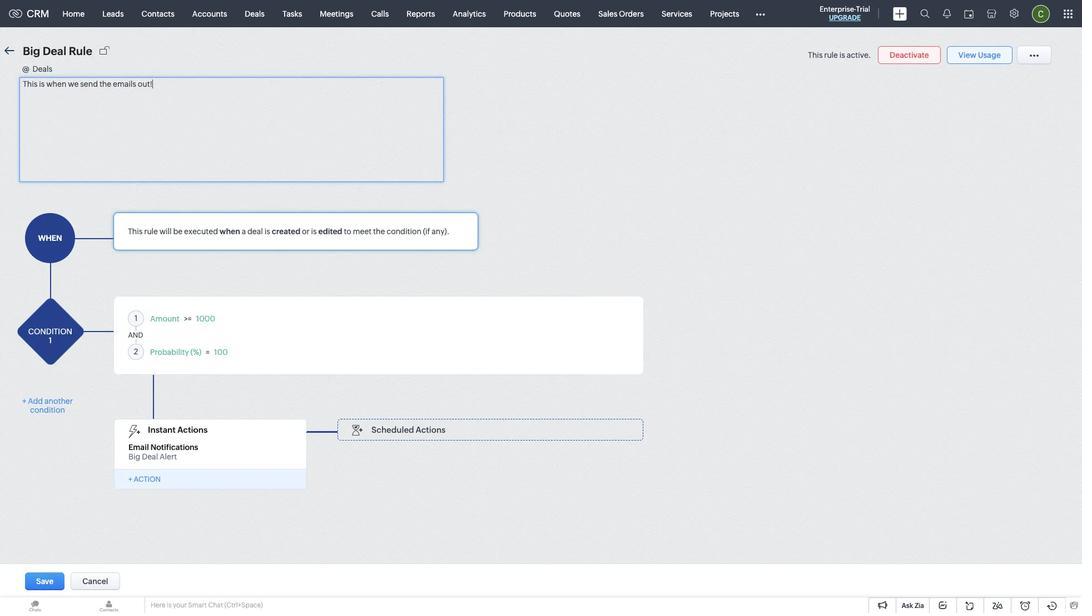 Task type: vqa. For each thing, say whether or not it's contained in the screenshot.
1st "to"
no



Task type: describe. For each thing, give the bounding box(es) containing it.
view usage link
[[947, 46, 1013, 64]]

+ for + add another condition
[[22, 397, 26, 406]]

to
[[344, 227, 352, 236]]

0 vertical spatial condition
[[387, 227, 422, 236]]

accounts
[[192, 9, 227, 18]]

enterprise-
[[820, 5, 857, 13]]

executed
[[184, 227, 218, 236]]

+ for + action
[[129, 475, 132, 484]]

created
[[272, 227, 301, 236]]

leads
[[102, 9, 124, 18]]

deals for deals
[[245, 9, 265, 18]]

when
[[38, 234, 62, 243]]

home
[[63, 9, 85, 18]]

services
[[662, 9, 693, 18]]

calls link
[[363, 0, 398, 27]]

0 vertical spatial big
[[23, 45, 40, 57]]

and
[[128, 331, 143, 339]]

condition
[[28, 327, 72, 336]]

analytics link
[[444, 0, 495, 27]]

meetings link
[[311, 0, 363, 27]]

create menu image
[[894, 7, 907, 20]]

reports
[[407, 9, 435, 18]]

(%)
[[191, 348, 201, 357]]

amount
[[150, 314, 180, 323]]

sales orders
[[599, 9, 644, 18]]

orders
[[619, 9, 644, 18]]

home link
[[54, 0, 94, 27]]

or
[[302, 227, 310, 236]]

email notifications big deal alert
[[129, 443, 198, 461]]

create menu element
[[887, 0, 914, 27]]

view
[[959, 51, 977, 60]]

Other Modules field
[[749, 5, 773, 23]]

crm
[[27, 8, 49, 19]]

deal
[[248, 227, 263, 236]]

scheduled
[[372, 425, 414, 435]]

calendar image
[[965, 9, 974, 18]]

notifications
[[151, 443, 198, 452]]

any).
[[432, 227, 450, 236]]

scheduled actions
[[372, 425, 446, 435]]

email
[[129, 443, 149, 452]]

deals link
[[236, 0, 274, 27]]

probability
[[150, 348, 189, 357]]

=
[[206, 348, 210, 357]]

search image
[[921, 9, 930, 18]]

this for this rule is active.
[[808, 51, 823, 60]]

the
[[373, 227, 385, 236]]

100
[[214, 348, 228, 357]]

ask
[[902, 602, 914, 610]]

instant actions
[[148, 425, 208, 435]]

deal inside email notifications big deal alert
[[142, 453, 158, 461]]

amount >= 1000
[[150, 314, 215, 323]]

another
[[45, 397, 73, 406]]

chat
[[208, 601, 223, 609]]

instant
[[148, 425, 176, 435]]

will
[[160, 227, 172, 236]]

zia
[[915, 602, 925, 610]]

cancel
[[82, 577, 108, 586]]

contacts link
[[133, 0, 184, 27]]

rule
[[69, 45, 92, 57]]



Task type: locate. For each thing, give the bounding box(es) containing it.
deal down email
[[142, 453, 158, 461]]

0 horizontal spatial condition
[[30, 406, 65, 415]]

deals left 'tasks'
[[245, 9, 265, 18]]

analytics
[[453, 9, 486, 18]]

1 horizontal spatial +
[[129, 475, 132, 484]]

rule for is
[[825, 51, 838, 60]]

enterprise-trial upgrade
[[820, 5, 871, 22]]

1
[[49, 336, 52, 345]]

projects link
[[702, 0, 749, 27]]

1 vertical spatial condition
[[30, 406, 65, 415]]

cancel link
[[71, 573, 120, 590]]

0 vertical spatial this
[[808, 51, 823, 60]]

0 vertical spatial +
[[22, 397, 26, 406]]

a
[[242, 227, 246, 236]]

services link
[[653, 0, 702, 27]]

0 vertical spatial rule
[[825, 51, 838, 60]]

signals element
[[937, 0, 958, 27]]

None text field
[[19, 77, 444, 182]]

1 horizontal spatial big
[[129, 453, 140, 461]]

products
[[504, 9, 537, 18]]

0 vertical spatial deal
[[43, 45, 66, 57]]

1 horizontal spatial rule
[[825, 51, 838, 60]]

is left active.
[[840, 51, 846, 60]]

+ left add
[[22, 397, 26, 406]]

+ inside + add another condition
[[22, 397, 26, 406]]

add
[[28, 397, 43, 406]]

products link
[[495, 0, 545, 27]]

None button
[[879, 46, 941, 64], [25, 573, 65, 590], [879, 46, 941, 64], [25, 573, 65, 590]]

alert
[[160, 453, 177, 461]]

upgrade
[[830, 14, 861, 22]]

+ left action
[[129, 475, 132, 484]]

contacts image
[[74, 598, 144, 613]]

1 vertical spatial this
[[128, 227, 143, 236]]

0 horizontal spatial deal
[[43, 45, 66, 57]]

big down email
[[129, 453, 140, 461]]

rule
[[825, 51, 838, 60], [144, 227, 158, 236]]

accounts link
[[184, 0, 236, 27]]

quotes
[[554, 9, 581, 18]]

meetings
[[320, 9, 354, 18]]

actions
[[178, 425, 208, 435], [416, 425, 446, 435]]

this rule is active.
[[808, 51, 871, 60]]

tasks link
[[274, 0, 311, 27]]

crm link
[[9, 8, 49, 19]]

1 vertical spatial deals
[[33, 65, 52, 73]]

deal
[[43, 45, 66, 57], [142, 453, 158, 461]]

tasks
[[283, 9, 302, 18]]

+ add another condition
[[22, 397, 73, 415]]

(ctrl+space)
[[225, 601, 263, 609]]

condition inside + add another condition
[[30, 406, 65, 415]]

deals for @  deals
[[33, 65, 52, 73]]

1 vertical spatial +
[[129, 475, 132, 484]]

contacts
[[142, 9, 175, 18]]

leads link
[[94, 0, 133, 27]]

big deal rule
[[23, 45, 92, 57]]

active.
[[847, 51, 871, 60]]

1 horizontal spatial deals
[[245, 9, 265, 18]]

rule left active.
[[825, 51, 838, 60]]

this
[[808, 51, 823, 60], [128, 227, 143, 236]]

+
[[22, 397, 26, 406], [129, 475, 132, 484]]

1 actions from the left
[[178, 425, 208, 435]]

>=
[[184, 314, 192, 323]]

sales
[[599, 9, 618, 18]]

profile element
[[1026, 0, 1057, 27]]

is right 'deal'
[[265, 227, 270, 236]]

rule left will
[[144, 227, 158, 236]]

0 horizontal spatial +
[[22, 397, 26, 406]]

search element
[[914, 0, 937, 27]]

edited
[[319, 227, 343, 236]]

trial
[[857, 5, 871, 13]]

1 horizontal spatial condition
[[387, 227, 422, 236]]

deals inside deals link
[[245, 9, 265, 18]]

this rule will be executed when a deal is created or is edited to meet the condition (if any).
[[128, 227, 450, 236]]

rule for will
[[144, 227, 158, 236]]

signals image
[[944, 9, 951, 18]]

deals down big deal rule
[[33, 65, 52, 73]]

this left active.
[[808, 51, 823, 60]]

meet
[[353, 227, 372, 236]]

actions right scheduled
[[416, 425, 446, 435]]

big
[[23, 45, 40, 57], [129, 453, 140, 461]]

this for this rule will be executed when a deal is created or is edited to meet the condition (if any).
[[128, 227, 143, 236]]

view usage
[[959, 51, 1001, 60]]

1 vertical spatial big
[[129, 453, 140, 461]]

actions up notifications
[[178, 425, 208, 435]]

this left will
[[128, 227, 143, 236]]

chats image
[[0, 598, 70, 613]]

big inside email notifications big deal alert
[[129, 453, 140, 461]]

0 vertical spatial deals
[[245, 9, 265, 18]]

condition
[[387, 227, 422, 236], [30, 406, 65, 415]]

big up @  deals
[[23, 45, 40, 57]]

is left your
[[167, 601, 172, 609]]

1 horizontal spatial this
[[808, 51, 823, 60]]

0 horizontal spatial actions
[[178, 425, 208, 435]]

your
[[173, 601, 187, 609]]

when
[[220, 227, 240, 236]]

1 horizontal spatial actions
[[416, 425, 446, 435]]

actions for scheduled actions
[[416, 425, 446, 435]]

1 vertical spatial rule
[[144, 227, 158, 236]]

smart
[[188, 601, 207, 609]]

2 actions from the left
[[416, 425, 446, 435]]

projects
[[710, 9, 740, 18]]

calls
[[372, 9, 389, 18]]

deals
[[245, 9, 265, 18], [33, 65, 52, 73]]

+ action
[[129, 475, 161, 484]]

condition 1
[[28, 327, 72, 345]]

big deal alert link
[[129, 452, 177, 461]]

action
[[134, 475, 161, 484]]

quotes link
[[545, 0, 590, 27]]

here is your smart chat (ctrl+space)
[[151, 601, 263, 609]]

1000
[[196, 314, 215, 323]]

sales orders link
[[590, 0, 653, 27]]

reports link
[[398, 0, 444, 27]]

0 horizontal spatial this
[[128, 227, 143, 236]]

is
[[840, 51, 846, 60], [265, 227, 270, 236], [311, 227, 317, 236], [167, 601, 172, 609]]

1 horizontal spatial deal
[[142, 453, 158, 461]]

deal up @  deals
[[43, 45, 66, 57]]

is right or
[[311, 227, 317, 236]]

here
[[151, 601, 166, 609]]

actions for instant actions
[[178, 425, 208, 435]]

0 horizontal spatial deals
[[33, 65, 52, 73]]

0 horizontal spatial rule
[[144, 227, 158, 236]]

1 vertical spatial deal
[[142, 453, 158, 461]]

0 horizontal spatial big
[[23, 45, 40, 57]]

usage
[[979, 51, 1001, 60]]

ask zia
[[902, 602, 925, 610]]

be
[[173, 227, 183, 236]]

probability (%) = 100
[[150, 348, 228, 357]]

(if
[[423, 227, 430, 236]]

@  deals
[[22, 65, 52, 73]]

profile image
[[1033, 5, 1050, 23]]



